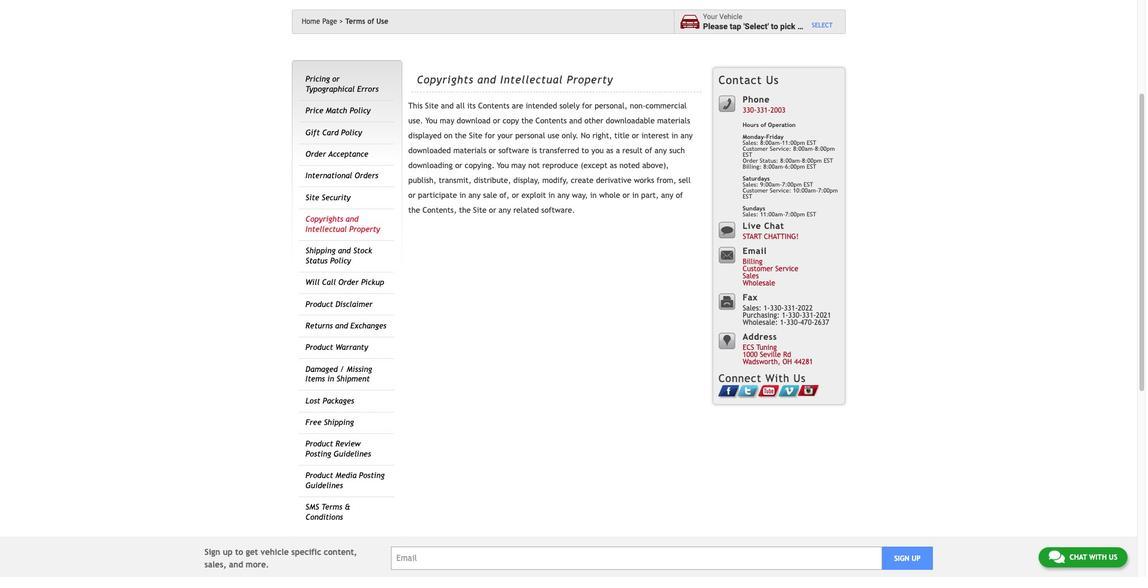 Task type: locate. For each thing, give the bounding box(es) containing it.
1 vertical spatial chat
[[1070, 554, 1087, 562]]

us inside "link"
[[1109, 554, 1118, 562]]

select link
[[812, 21, 833, 29]]

guidelines for review
[[334, 450, 371, 459]]

330- down phone
[[743, 106, 757, 115]]

product review posting guidelines
[[306, 440, 371, 459]]

0 horizontal spatial you
[[425, 116, 437, 125]]

4 sales: from the top
[[743, 305, 762, 313]]

1 horizontal spatial property
[[567, 73, 613, 86]]

service: down friday
[[770, 146, 792, 152]]

0 vertical spatial copyrights
[[417, 73, 474, 86]]

0 vertical spatial for
[[582, 102, 592, 111]]

to left you
[[582, 146, 589, 155]]

sundays
[[743, 205, 765, 212]]

1 vertical spatial contents
[[536, 116, 567, 125]]

service:
[[770, 146, 792, 152], [770, 187, 792, 194]]

personal
[[515, 131, 545, 140]]

of right hours
[[761, 122, 766, 128]]

1 horizontal spatial to
[[582, 146, 589, 155]]

ecs
[[743, 344, 754, 352]]

returns and exchanges link
[[306, 322, 387, 331]]

start
[[743, 233, 762, 241]]

product disclaimer link
[[306, 300, 373, 309]]

noted
[[620, 161, 640, 170]]

vehicle right pick
[[804, 21, 830, 31]]

shipping and stock status policy
[[306, 247, 372, 266]]

1 horizontal spatial intellectual
[[500, 73, 563, 86]]

materials down commercial
[[657, 116, 690, 125]]

0 horizontal spatial a
[[616, 146, 620, 155]]

sign inside 'button'
[[894, 555, 910, 563]]

connect
[[719, 373, 762, 385]]

non-
[[630, 102, 646, 111]]

2 horizontal spatial to
[[771, 21, 778, 31]]

customer
[[743, 146, 768, 152], [743, 187, 768, 194], [743, 265, 773, 274]]

1 vertical spatial us
[[794, 373, 806, 385]]

chat inside live chat start chatting!
[[764, 221, 784, 231]]

copyrights and intellectual property down security
[[306, 215, 380, 234]]

in down damaged
[[327, 375, 334, 384]]

2 service: from the top
[[770, 187, 792, 194]]

with
[[766, 373, 790, 385]]

1 horizontal spatial may
[[511, 161, 526, 170]]

2 vertical spatial us
[[1109, 554, 1118, 562]]

of right result in the right top of the page
[[645, 146, 652, 155]]

0 vertical spatial policy
[[350, 106, 371, 115]]

0 horizontal spatial contents
[[478, 102, 510, 111]]

0 horizontal spatial property
[[349, 225, 380, 234]]

seville
[[760, 351, 781, 360]]

1 horizontal spatial terms
[[345, 17, 365, 26]]

to inside this site and all its contents are intended solely for personal, non-commercial use. you may download or copy the contents and other downloadable materials displayed on the site for your personal use only. no right, title or interest in any downloaded materials or software is transferred to you as a result of any such downloading or copying. you may not reproduce (except as noted above), publish, transmit, distribute, display, modify, create derivative works from, sell or participate in any sale of, or exploit in any way, in whole or in part, any of the contents, the site or any related software.
[[582, 146, 589, 155]]

product left media
[[306, 472, 333, 481]]

0 vertical spatial shipping
[[306, 247, 336, 256]]

and right 'sales,'
[[229, 560, 243, 570]]

sign inside sign up to get vehicle specific content, sales, and more.
[[204, 548, 220, 557]]

comments image
[[1049, 550, 1065, 565]]

331- inside phone 330-331-2003
[[757, 106, 771, 115]]

service: left 10:00am-
[[770, 187, 792, 194]]

copyrights inside copyrights and intellectual property
[[306, 215, 343, 224]]

rd
[[783, 351, 791, 360]]

wholesale
[[743, 280, 775, 288]]

or right the whole
[[623, 191, 630, 200]]

guidelines inside product review posting guidelines
[[334, 450, 371, 459]]

1 vertical spatial copyrights
[[306, 215, 343, 224]]

1 vertical spatial guidelines
[[306, 482, 343, 491]]

property up stock
[[349, 225, 380, 234]]

materials up copying.
[[453, 146, 486, 155]]

price match policy link
[[306, 106, 371, 115]]

0 vertical spatial vehicle
[[804, 21, 830, 31]]

sign
[[204, 548, 220, 557], [894, 555, 910, 563]]

gift card policy
[[306, 128, 362, 137]]

contents up use
[[536, 116, 567, 125]]

on
[[444, 131, 453, 140]]

contents right its at the left of page
[[478, 102, 510, 111]]

4 product from the top
[[306, 472, 333, 481]]

may up on on the left of the page
[[440, 116, 454, 125]]

0 vertical spatial us
[[766, 73, 779, 87]]

or left copy
[[493, 116, 500, 125]]

a inside 'your vehicle please tap 'select' to pick a vehicle'
[[798, 21, 802, 31]]

0 vertical spatial chat
[[764, 221, 784, 231]]

1 vertical spatial a
[[616, 146, 620, 155]]

materials
[[657, 116, 690, 125], [453, 146, 486, 155]]

your
[[703, 13, 718, 21]]

property
[[567, 73, 613, 86], [349, 225, 380, 234]]

1 vertical spatial intellectual
[[306, 225, 347, 234]]

sales: down hours
[[743, 140, 758, 146]]

friday
[[766, 134, 784, 140]]

vehicle inside 'your vehicle please tap 'select' to pick a vehicle'
[[804, 21, 830, 31]]

as up derivative
[[610, 161, 617, 170]]

copyrights down site security at the top left
[[306, 215, 343, 224]]

product review posting guidelines link
[[306, 440, 371, 459]]

to
[[771, 21, 778, 31], [582, 146, 589, 155], [235, 548, 243, 557]]

up for sign up to get vehicle specific content, sales, and more.
[[223, 548, 233, 557]]

guidelines inside product media posting guidelines
[[306, 482, 343, 491]]

pricing or typographical errors
[[306, 75, 379, 94]]

the up personal
[[521, 116, 533, 125]]

order acceptance link
[[306, 150, 368, 159]]

order down gift
[[306, 150, 326, 159]]

sales: down billing:
[[743, 181, 758, 188]]

copy
[[503, 116, 519, 125]]

9:00am-
[[760, 181, 782, 188]]

product down free
[[306, 440, 333, 449]]

posting inside product media posting guidelines
[[359, 472, 385, 481]]

and left stock
[[338, 247, 351, 256]]

up inside 'button'
[[912, 555, 921, 563]]

8:00pm
[[815, 146, 835, 152], [802, 158, 822, 164]]

0 horizontal spatial order
[[306, 150, 326, 159]]

of inside hours of operation monday-friday sales: 8:00am-11:00pm est customer service: 8:00am-8:00pm est order status: 8:00am-8:00pm est billing: 8:00am-6:00pm est saturdays sales: 9:00am-7:00pm est customer service: 10:00am-7:00pm est sundays sales: 11:00am-7:00pm est
[[761, 122, 766, 128]]

property inside copyrights and intellectual property
[[349, 225, 380, 234]]

sale
[[483, 191, 497, 200]]

0 horizontal spatial intellectual
[[306, 225, 347, 234]]

guidelines down review
[[334, 450, 371, 459]]

0 horizontal spatial for
[[485, 131, 495, 140]]

this site and all its contents are intended solely for personal, non-commercial use. you may download or copy the contents and other downloadable materials displayed on the site for your personal use only. no right, title or interest in any downloaded materials or software is transferred to you as a result of any such downloading or copying. you may not reproduce (except as noted above), publish, transmit, distribute, display, modify, create derivative works from, sell or participate in any sale of, or exploit in any way, in whole or in part, any of the contents, the site or any related software.
[[408, 102, 693, 215]]

0 vertical spatial as
[[606, 146, 614, 155]]

copying.
[[465, 161, 495, 170]]

create
[[571, 176, 594, 185]]

posting for product media posting guidelines
[[359, 472, 385, 481]]

part,
[[641, 191, 659, 200]]

product up returns
[[306, 300, 333, 309]]

terms
[[345, 17, 365, 26], [322, 503, 342, 512]]

3 customer from the top
[[743, 265, 773, 274]]

damaged
[[306, 365, 338, 374]]

disclaimer
[[335, 300, 373, 309]]

you
[[591, 146, 604, 155]]

1 horizontal spatial vehicle
[[804, 21, 830, 31]]

any up above), at the right top
[[655, 146, 667, 155]]

0 horizontal spatial may
[[440, 116, 454, 125]]

or down publish,
[[408, 191, 416, 200]]

8:00pm down 11:00pm
[[802, 158, 822, 164]]

free shipping
[[306, 419, 354, 428]]

0 horizontal spatial sign
[[204, 548, 220, 557]]

0 vertical spatial to
[[771, 21, 778, 31]]

sales link
[[743, 272, 759, 281]]

1 vertical spatial shipping
[[324, 419, 354, 428]]

commercial
[[646, 102, 687, 111]]

0 vertical spatial property
[[567, 73, 613, 86]]

as
[[606, 146, 614, 155], [610, 161, 617, 170]]

match
[[326, 106, 347, 115]]

and down product disclaimer
[[335, 322, 348, 331]]

copyrights up the all
[[417, 73, 474, 86]]

interest
[[642, 131, 669, 140]]

0 vertical spatial customer
[[743, 146, 768, 152]]

guidelines down media
[[306, 482, 343, 491]]

1 vertical spatial vehicle
[[261, 548, 289, 557]]

order left status:
[[743, 158, 758, 164]]

posting inside product review posting guidelines
[[306, 450, 331, 459]]

hours of operation monday-friday sales: 8:00am-11:00pm est customer service: 8:00am-8:00pm est order status: 8:00am-8:00pm est billing: 8:00am-6:00pm est saturdays sales: 9:00am-7:00pm est customer service: 10:00am-7:00pm est sundays sales: 11:00am-7:00pm est
[[743, 122, 838, 218]]

may left 'not'
[[511, 161, 526, 170]]

vehicle up the more.
[[261, 548, 289, 557]]

chat left with
[[1070, 554, 1087, 562]]

0 horizontal spatial 331-
[[757, 106, 771, 115]]

0 horizontal spatial terms
[[322, 503, 342, 512]]

in down transmit,
[[460, 191, 466, 200]]

or right title
[[632, 131, 639, 140]]

product
[[306, 300, 333, 309], [306, 343, 333, 352], [306, 440, 333, 449], [306, 472, 333, 481]]

0 horizontal spatial posting
[[306, 450, 331, 459]]

to left pick
[[771, 21, 778, 31]]

1 horizontal spatial up
[[912, 555, 921, 563]]

0 horizontal spatial vehicle
[[261, 548, 289, 557]]

site right this
[[425, 102, 439, 111]]

1 vertical spatial posting
[[359, 472, 385, 481]]

0 vertical spatial copyrights and intellectual property
[[417, 73, 613, 86]]

0 vertical spatial posting
[[306, 450, 331, 459]]

order right call
[[338, 278, 359, 287]]

call
[[322, 278, 336, 287]]

8:00am-
[[760, 140, 782, 146], [793, 146, 815, 152], [780, 158, 802, 164], [763, 164, 785, 170]]

1 vertical spatial customer
[[743, 187, 768, 194]]

330- down 2022
[[787, 319, 801, 327]]

exchanges
[[350, 322, 387, 331]]

1 horizontal spatial materials
[[657, 116, 690, 125]]

0 horizontal spatial copyrights and intellectual property
[[306, 215, 380, 234]]

and left the all
[[441, 102, 454, 111]]

vehicle inside sign up to get vehicle specific content, sales, and more.
[[261, 548, 289, 557]]

policy down errors
[[350, 106, 371, 115]]

up inside sign up to get vehicle specific content, sales, and more.
[[223, 548, 233, 557]]

pick
[[780, 21, 796, 31]]

policy up will call order pickup link
[[330, 257, 351, 266]]

personal,
[[595, 102, 628, 111]]

will call order pickup link
[[306, 278, 384, 287]]

sales: up live
[[743, 211, 758, 218]]

us down "44281"
[[794, 373, 806, 385]]

vehicle
[[719, 13, 743, 21]]

1 vertical spatial you
[[497, 161, 509, 170]]

policy right card
[[341, 128, 362, 137]]

1 horizontal spatial posting
[[359, 472, 385, 481]]

any
[[681, 131, 693, 140], [655, 146, 667, 155], [468, 191, 481, 200], [557, 191, 570, 200], [661, 191, 674, 200], [499, 206, 511, 215]]

shipping up the status at the left of the page
[[306, 247, 336, 256]]

any up software.
[[557, 191, 570, 200]]

chat with us link
[[1039, 548, 1128, 568]]

any down of,
[[499, 206, 511, 215]]

1 vertical spatial terms
[[322, 503, 342, 512]]

media
[[335, 472, 357, 481]]

and up only.
[[569, 116, 582, 125]]

2 product from the top
[[306, 343, 333, 352]]

2 horizontal spatial us
[[1109, 554, 1118, 562]]

of
[[368, 17, 374, 26], [761, 122, 766, 128], [645, 146, 652, 155], [676, 191, 683, 200]]

2 vertical spatial customer
[[743, 265, 773, 274]]

sales:
[[743, 140, 758, 146], [743, 181, 758, 188], [743, 211, 758, 218], [743, 305, 762, 313]]

1 vertical spatial materials
[[453, 146, 486, 155]]

1 product from the top
[[306, 300, 333, 309]]

chat down 11:00am-
[[764, 221, 784, 231]]

1 vertical spatial property
[[349, 225, 380, 234]]

0 vertical spatial service:
[[770, 146, 792, 152]]

terms up conditions
[[322, 503, 342, 512]]

intellectual up intended
[[500, 73, 563, 86]]

1 horizontal spatial us
[[794, 373, 806, 385]]

and
[[477, 73, 497, 86], [441, 102, 454, 111], [569, 116, 582, 125], [346, 215, 359, 224], [338, 247, 351, 256], [335, 322, 348, 331], [229, 560, 243, 570]]

lost packages link
[[306, 397, 354, 406]]

copyrights and intellectual property up are
[[417, 73, 613, 86]]

billing:
[[743, 164, 762, 170]]

44281
[[794, 358, 813, 367]]

0 horizontal spatial us
[[766, 73, 779, 87]]

1 horizontal spatial order
[[338, 278, 359, 287]]

7:00pm right "9:00am-"
[[818, 187, 838, 194]]

1 vertical spatial service:
[[770, 187, 792, 194]]

to inside sign up to get vehicle specific content, sales, and more.
[[235, 548, 243, 557]]

all
[[456, 102, 465, 111]]

1 horizontal spatial copyrights
[[417, 73, 474, 86]]

shipping down the packages
[[324, 419, 354, 428]]

in inside damaged / missing items in shipment
[[327, 375, 334, 384]]

live chat start chatting!
[[743, 221, 799, 241]]

you up distribute,
[[497, 161, 509, 170]]

1 vertical spatial policy
[[341, 128, 362, 137]]

0 horizontal spatial up
[[223, 548, 233, 557]]

1 vertical spatial to
[[582, 146, 589, 155]]

2 horizontal spatial order
[[743, 158, 758, 164]]

0 horizontal spatial to
[[235, 548, 243, 557]]

product inside product media posting guidelines
[[306, 472, 333, 481]]

get
[[246, 548, 258, 557]]

sign up button
[[882, 548, 933, 571]]

1 vertical spatial for
[[485, 131, 495, 140]]

product for product media posting guidelines
[[306, 472, 333, 481]]

of down sell
[[676, 191, 683, 200]]

terms inside sms terms & conditions
[[322, 503, 342, 512]]

0 vertical spatial guidelines
[[334, 450, 371, 459]]

product media posting guidelines link
[[306, 472, 385, 491]]

product down returns
[[306, 343, 333, 352]]

or up transmit,
[[455, 161, 462, 170]]

as right you
[[606, 146, 614, 155]]

property up solely
[[567, 73, 613, 86]]

1 horizontal spatial you
[[497, 161, 509, 170]]

or up copying.
[[489, 146, 496, 155]]

3 product from the top
[[306, 440, 333, 449]]

free
[[306, 419, 321, 428]]

free shipping link
[[306, 419, 354, 428]]

a right pick
[[798, 21, 802, 31]]

8:00pm right 11:00pm
[[815, 146, 835, 152]]

status:
[[760, 158, 779, 164]]

or inside pricing or typographical errors
[[332, 75, 340, 84]]

2 vertical spatial policy
[[330, 257, 351, 266]]

the left 'contents,'
[[408, 206, 420, 215]]

order inside hours of operation monday-friday sales: 8:00am-11:00pm est customer service: 8:00am-8:00pm est order status: 8:00am-8:00pm est billing: 8:00am-6:00pm est saturdays sales: 9:00am-7:00pm est customer service: 10:00am-7:00pm est sundays sales: 11:00am-7:00pm est
[[743, 158, 758, 164]]

guidelines for media
[[306, 482, 343, 491]]

1 vertical spatial may
[[511, 161, 526, 170]]

1- right the wholesale:
[[780, 319, 787, 327]]

0 horizontal spatial copyrights
[[306, 215, 343, 224]]

sales: down fax
[[743, 305, 762, 313]]

2 vertical spatial to
[[235, 548, 243, 557]]

product media posting guidelines
[[306, 472, 385, 491]]

330- inside phone 330-331-2003
[[743, 106, 757, 115]]

product inside product review posting guidelines
[[306, 440, 333, 449]]

1 horizontal spatial chat
[[1070, 554, 1087, 562]]

posting down free
[[306, 450, 331, 459]]

0 vertical spatial a
[[798, 21, 802, 31]]

1 horizontal spatial a
[[798, 21, 802, 31]]

0 vertical spatial 8:00pm
[[815, 146, 835, 152]]

1 horizontal spatial sign
[[894, 555, 910, 563]]

a inside this site and all its contents are intended solely for personal, non-commercial use. you may download or copy the contents and other downloadable materials displayed on the site for your personal use only. no right, title or interest in any downloaded materials or software is transferred to you as a result of any such downloading or copying. you may not reproduce (except as noted above), publish, transmit, distribute, display, modify, create derivative works from, sell or participate in any sale of, or exploit in any way, in whole or in part, any of the contents, the site or any related software.
[[616, 146, 620, 155]]

shipping inside shipping and stock status policy
[[306, 247, 336, 256]]

7:00pm down '6:00pm'
[[782, 181, 802, 188]]

0 horizontal spatial chat
[[764, 221, 784, 231]]

us for chat
[[1109, 554, 1118, 562]]

Email email field
[[391, 548, 882, 571]]

in left part,
[[632, 191, 639, 200]]

and inside sign up to get vehicle specific content, sales, and more.
[[229, 560, 243, 570]]

policy
[[350, 106, 371, 115], [341, 128, 362, 137], [330, 257, 351, 266]]

to left get
[[235, 548, 243, 557]]



Task type: describe. For each thing, give the bounding box(es) containing it.
home page
[[302, 17, 337, 26]]

11:00am-
[[760, 211, 785, 218]]

chat inside "link"
[[1070, 554, 1087, 562]]

exploit
[[522, 191, 546, 200]]

up for sign up
[[912, 555, 921, 563]]

6:00pm
[[785, 164, 805, 170]]

to inside 'your vehicle please tap 'select' to pick a vehicle'
[[771, 21, 778, 31]]

or right of,
[[512, 191, 519, 200]]

1 vertical spatial 8:00pm
[[802, 158, 822, 164]]

sales: inside fax sales: 1-330-331-2022 purchasing: 1-330-331-2021 wholesale: 1-330-470-2637
[[743, 305, 762, 313]]

intellectual inside copyrights and intellectual property
[[306, 225, 347, 234]]

contents,
[[423, 206, 457, 215]]

site left security
[[306, 193, 319, 202]]

/
[[340, 365, 344, 374]]

in down modify,
[[549, 191, 555, 200]]

any up such
[[681, 131, 693, 140]]

'select'
[[744, 21, 769, 31]]

missing
[[347, 365, 372, 374]]

participate
[[418, 191, 457, 200]]

1 horizontal spatial 331-
[[784, 305, 798, 313]]

downloadable
[[606, 116, 655, 125]]

and down security
[[346, 215, 359, 224]]

software.
[[541, 206, 575, 215]]

2 sales: from the top
[[743, 181, 758, 188]]

the right on on the left of the page
[[455, 131, 467, 140]]

product for product review posting guidelines
[[306, 440, 333, 449]]

any down from,
[[661, 191, 674, 200]]

330- left 2637
[[788, 312, 802, 320]]

fax sales: 1-330-331-2022 purchasing: 1-330-331-2021 wholesale: 1-330-470-2637
[[743, 293, 831, 327]]

contact us
[[719, 73, 779, 87]]

gift
[[306, 128, 320, 137]]

status
[[306, 257, 328, 266]]

2022
[[798, 305, 813, 313]]

0 vertical spatial you
[[425, 116, 437, 125]]

errors
[[357, 85, 379, 94]]

acceptance
[[328, 150, 368, 159]]

policy inside shipping and stock status policy
[[330, 257, 351, 266]]

more.
[[246, 560, 269, 570]]

0 vertical spatial may
[[440, 116, 454, 125]]

chat with us
[[1070, 554, 1118, 562]]

shipment
[[337, 375, 370, 384]]

purchasing:
[[743, 312, 780, 320]]

policy for gift card policy
[[341, 128, 362, 137]]

download
[[457, 116, 491, 125]]

select
[[812, 21, 833, 29]]

displayed
[[408, 131, 442, 140]]

security
[[322, 193, 351, 202]]

only.
[[562, 131, 579, 140]]

0 vertical spatial materials
[[657, 116, 690, 125]]

transmit,
[[439, 176, 472, 185]]

returns
[[306, 322, 333, 331]]

start chatting! link
[[743, 233, 799, 241]]

8:00am- down 11:00pm
[[780, 158, 802, 164]]

or down sale
[[489, 206, 496, 215]]

2021
[[816, 312, 831, 320]]

typographical
[[306, 85, 355, 94]]

site down sale
[[473, 206, 487, 215]]

customer inside 'email billing customer service sales wholesale'
[[743, 265, 773, 274]]

pricing or typographical errors link
[[306, 75, 379, 94]]

the right 'contents,'
[[459, 206, 471, 215]]

software
[[498, 146, 529, 155]]

2 horizontal spatial 331-
[[802, 312, 816, 320]]

1 vertical spatial as
[[610, 161, 617, 170]]

specific
[[291, 548, 321, 557]]

0 vertical spatial intellectual
[[500, 73, 563, 86]]

1 vertical spatial copyrights and intellectual property
[[306, 215, 380, 234]]

packages
[[323, 397, 354, 406]]

sign for sign up to get vehicle specific content, sales, and more.
[[204, 548, 220, 557]]

email
[[743, 246, 767, 256]]

policy for price match policy
[[350, 106, 371, 115]]

product for product disclaimer
[[306, 300, 333, 309]]

site security link
[[306, 193, 351, 202]]

address ecs tuning 1000 seville rd wadsworth, oh 44281
[[743, 332, 813, 367]]

saturdays
[[743, 176, 770, 182]]

hours
[[743, 122, 759, 128]]

1 horizontal spatial contents
[[536, 116, 567, 125]]

oh
[[783, 358, 792, 367]]

content,
[[324, 548, 357, 557]]

items
[[306, 375, 325, 384]]

1- up the wholesale:
[[764, 305, 770, 313]]

home page link
[[302, 17, 343, 26]]

330-331-2003 link
[[743, 106, 786, 115]]

product for product warranty
[[306, 343, 333, 352]]

site down download
[[469, 131, 483, 140]]

right,
[[593, 131, 612, 140]]

damaged / missing items in shipment link
[[306, 365, 372, 384]]

product warranty
[[306, 343, 368, 352]]

8:00am- up status:
[[760, 140, 782, 146]]

&
[[345, 503, 350, 512]]

your vehicle please tap 'select' to pick a vehicle
[[703, 13, 830, 31]]

posting for product review posting guidelines
[[306, 450, 331, 459]]

1- left 2022
[[782, 312, 788, 320]]

are
[[512, 102, 523, 111]]

1 horizontal spatial copyrights and intellectual property
[[417, 73, 613, 86]]

sell
[[679, 176, 691, 185]]

any left sale
[[468, 191, 481, 200]]

downloaded
[[408, 146, 451, 155]]

display,
[[514, 176, 540, 185]]

2 customer from the top
[[743, 187, 768, 194]]

contact
[[719, 73, 762, 87]]

wholesale link
[[743, 280, 775, 288]]

0 vertical spatial contents
[[478, 102, 510, 111]]

its
[[467, 102, 476, 111]]

from,
[[657, 176, 676, 185]]

lost
[[306, 397, 320, 406]]

customer service link
[[743, 265, 799, 274]]

card
[[322, 128, 339, 137]]

and inside shipping and stock status policy
[[338, 247, 351, 256]]

3 sales: from the top
[[743, 211, 758, 218]]

terms of use
[[345, 17, 388, 26]]

wholesale:
[[743, 319, 778, 327]]

stock
[[353, 247, 372, 256]]

330- up the wholesale:
[[770, 305, 784, 313]]

conditions
[[306, 513, 343, 522]]

8:00am- up '6:00pm'
[[793, 146, 815, 152]]

product disclaimer
[[306, 300, 373, 309]]

1 horizontal spatial for
[[582, 102, 592, 111]]

such
[[669, 146, 685, 155]]

1000
[[743, 351, 758, 360]]

price
[[306, 106, 323, 115]]

0 vertical spatial terms
[[345, 17, 365, 26]]

review
[[335, 440, 361, 449]]

of left use on the top left of page
[[368, 17, 374, 26]]

sms terms & conditions
[[306, 503, 350, 522]]

modify,
[[542, 176, 569, 185]]

1 sales: from the top
[[743, 140, 758, 146]]

7:00pm down 10:00am-
[[785, 211, 805, 218]]

in right way,
[[590, 191, 597, 200]]

will call order pickup
[[306, 278, 384, 287]]

above),
[[642, 161, 669, 170]]

us for connect
[[794, 373, 806, 385]]

email billing customer service sales wholesale
[[743, 246, 799, 288]]

wadsworth,
[[743, 358, 781, 367]]

1 customer from the top
[[743, 146, 768, 152]]

shipping and stock status policy link
[[306, 247, 372, 266]]

8:00am- up "9:00am-"
[[763, 164, 785, 170]]

sign for sign up
[[894, 555, 910, 563]]

1 service: from the top
[[770, 146, 792, 152]]

orders
[[355, 172, 378, 181]]

0 horizontal spatial materials
[[453, 146, 486, 155]]

will
[[306, 278, 320, 287]]

and up download
[[477, 73, 497, 86]]

in up such
[[672, 131, 678, 140]]

warranty
[[335, 343, 368, 352]]

related
[[513, 206, 539, 215]]

pricing
[[306, 75, 330, 84]]



Task type: vqa. For each thing, say whether or not it's contained in the screenshot.
first question circle image
no



